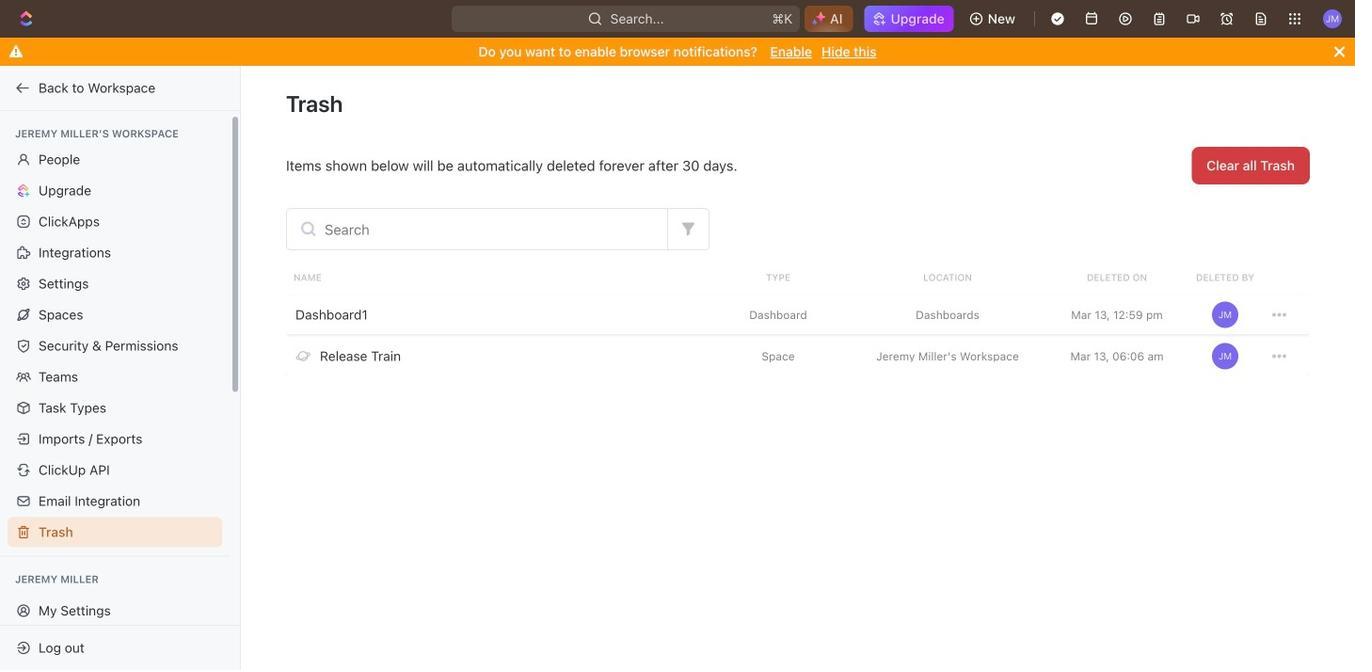 Task type: vqa. For each thing, say whether or not it's contained in the screenshot.
Dropdown menu image
yes



Task type: describe. For each thing, give the bounding box(es) containing it.
dropdown menu image
[[1273, 349, 1287, 363]]

dropdown menu image
[[1273, 308, 1287, 322]]



Task type: locate. For each thing, give the bounding box(es) containing it.
Search text field
[[287, 209, 668, 250]]



